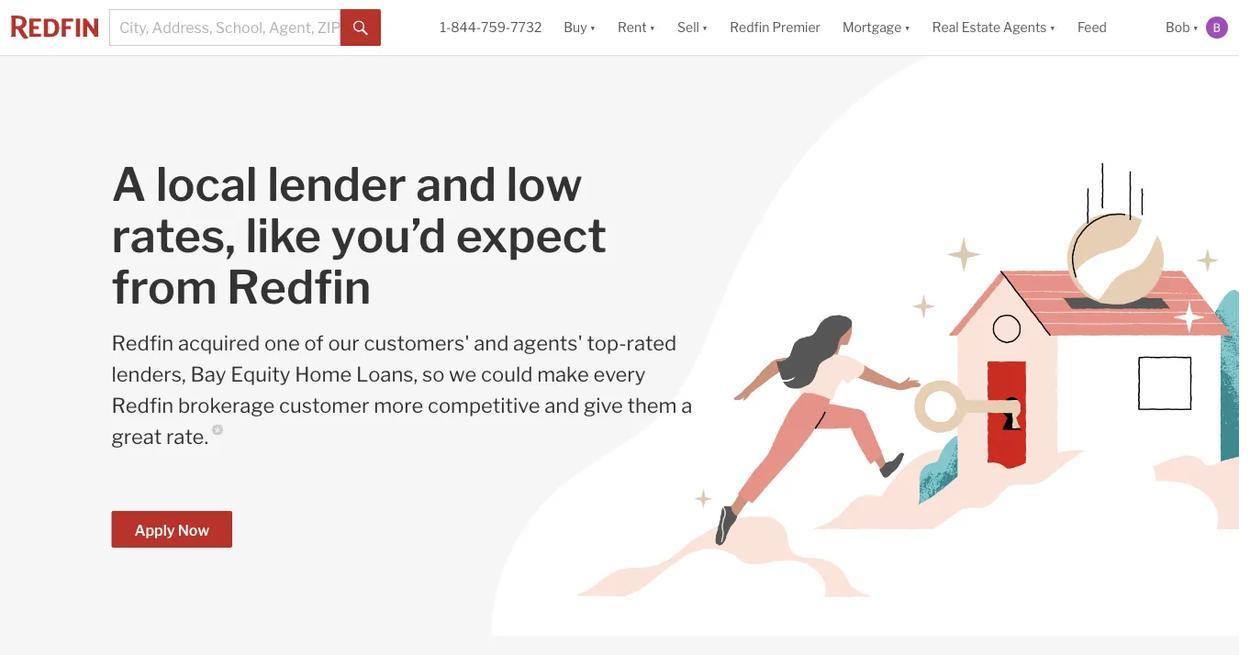 Task type: describe. For each thing, give the bounding box(es) containing it.
every
[[593, 362, 646, 387]]

City, Address, School, Agent, ZIP search field
[[109, 9, 341, 46]]

rated
[[626, 331, 677, 356]]

could
[[481, 362, 533, 387]]

customers'
[[364, 331, 469, 356]]

estate
[[962, 20, 1000, 35]]

real estate agents ▾
[[932, 20, 1055, 35]]

expect
[[456, 208, 607, 264]]

mortgage
[[842, 20, 902, 35]]

a local lender and low rates, like you'd expect from redfin
[[112, 156, 607, 315]]

redfin inside a local lender and low rates, like you'd expect from redfin
[[227, 259, 371, 315]]

our
[[328, 331, 360, 356]]

disclaimer image
[[212, 424, 223, 435]]

1-
[[440, 20, 451, 35]]

redfin inside button
[[730, 20, 769, 35]]

low
[[506, 156, 583, 212]]

rent ▾
[[618, 20, 655, 35]]

▾ for mortgage ▾
[[904, 20, 910, 35]]

customer
[[279, 393, 369, 418]]

mortgage ▾ button
[[842, 0, 910, 55]]

mortgage ▾ button
[[831, 0, 921, 55]]

7732
[[510, 20, 542, 35]]

▾ for bob ▾
[[1193, 20, 1199, 35]]

of
[[304, 331, 324, 356]]

buy ▾ button
[[553, 0, 607, 55]]

buy ▾ button
[[564, 0, 596, 55]]

competitive
[[428, 393, 540, 418]]

a
[[681, 393, 692, 418]]

buy
[[564, 20, 587, 35]]

so
[[422, 362, 445, 387]]

real estate agents ▾ link
[[932, 0, 1055, 55]]

bob
[[1166, 20, 1190, 35]]

redfin premier
[[730, 20, 820, 35]]

like
[[246, 208, 321, 264]]

844-
[[451, 20, 481, 35]]

great
[[112, 424, 162, 449]]

more
[[374, 393, 423, 418]]

sell ▾ button
[[677, 0, 708, 55]]

apply now
[[134, 521, 209, 539]]

redfin up lenders,
[[112, 331, 174, 356]]

1-844-759-7732
[[440, 20, 542, 35]]

make
[[537, 362, 589, 387]]

agents
[[1003, 20, 1047, 35]]

apply now button
[[112, 511, 232, 548]]

give
[[584, 393, 623, 418]]

sell
[[677, 20, 699, 35]]

premier
[[772, 20, 820, 35]]

mortgage dream image
[[0, 56, 1239, 636]]

2 vertical spatial and
[[544, 393, 579, 418]]

bay
[[190, 362, 226, 387]]

apply
[[134, 521, 175, 539]]

759-
[[481, 20, 510, 35]]



Task type: locate. For each thing, give the bounding box(es) containing it.
equity
[[231, 362, 290, 387]]

one
[[264, 331, 300, 356]]

now
[[178, 521, 209, 539]]

rent ▾ button
[[607, 0, 666, 55]]

▾ right rent
[[649, 20, 655, 35]]

user photo image
[[1206, 17, 1228, 39]]

▾ right mortgage at right top
[[904, 20, 910, 35]]

local
[[156, 156, 258, 212]]

redfin acquired one of our customers' and agents' top-rated lenders, bay equity home loans, so we could make every redfin brokerage customer more competitive and give them a great rate.
[[112, 331, 692, 449]]

▾ right buy
[[590, 20, 596, 35]]

▾ right "bob"
[[1193, 20, 1199, 35]]

rates,
[[112, 208, 236, 264]]

you'd
[[331, 208, 446, 264]]

and left low
[[416, 156, 497, 212]]

rent
[[618, 20, 647, 35]]

redfin premier button
[[719, 0, 831, 55]]

buy ▾
[[564, 20, 596, 35]]

feed
[[1077, 20, 1107, 35]]

1-844-759-7732 link
[[440, 20, 542, 35]]

acquired
[[178, 331, 260, 356]]

▾ for rent ▾
[[649, 20, 655, 35]]

and up the could
[[474, 331, 509, 356]]

them
[[627, 393, 677, 418]]

bob ▾
[[1166, 20, 1199, 35]]

brokerage
[[178, 393, 275, 418]]

redfin
[[730, 20, 769, 35], [227, 259, 371, 315], [112, 331, 174, 356], [112, 393, 174, 418]]

lender
[[267, 156, 406, 212]]

▾ right the sell
[[702, 20, 708, 35]]

mortgage ▾
[[842, 20, 910, 35]]

feed button
[[1066, 0, 1155, 55]]

6 ▾ from the left
[[1193, 20, 1199, 35]]

and
[[416, 156, 497, 212], [474, 331, 509, 356], [544, 393, 579, 418]]

sell ▾ button
[[666, 0, 719, 55]]

real
[[932, 20, 959, 35]]

real estate agents ▾ button
[[921, 0, 1066, 55]]

5 ▾ from the left
[[1050, 20, 1055, 35]]

1 ▾ from the left
[[590, 20, 596, 35]]

▾ for buy ▾
[[590, 20, 596, 35]]

redfin up great
[[112, 393, 174, 418]]

from
[[112, 259, 217, 315]]

home
[[295, 362, 352, 387]]

redfin up of
[[227, 259, 371, 315]]

and inside a local lender and low rates, like you'd expect from redfin
[[416, 156, 497, 212]]

a
[[112, 156, 146, 212]]

redfin left premier
[[730, 20, 769, 35]]

▾
[[590, 20, 596, 35], [649, 20, 655, 35], [702, 20, 708, 35], [904, 20, 910, 35], [1050, 20, 1055, 35], [1193, 20, 1199, 35]]

agents'
[[513, 331, 583, 356]]

rate.
[[166, 424, 208, 449]]

3 ▾ from the left
[[702, 20, 708, 35]]

submit search image
[[354, 21, 368, 36]]

and down make
[[544, 393, 579, 418]]

sell ▾
[[677, 20, 708, 35]]

2 ▾ from the left
[[649, 20, 655, 35]]

top-
[[587, 331, 626, 356]]

loans,
[[356, 362, 418, 387]]

rent ▾ button
[[618, 0, 655, 55]]

1 vertical spatial and
[[474, 331, 509, 356]]

4 ▾ from the left
[[904, 20, 910, 35]]

lenders,
[[112, 362, 186, 387]]

we
[[449, 362, 477, 387]]

0 vertical spatial and
[[416, 156, 497, 212]]

▾ for sell ▾
[[702, 20, 708, 35]]

▾ right agents
[[1050, 20, 1055, 35]]



Task type: vqa. For each thing, say whether or not it's contained in the screenshot.
"Sell ▾"
yes



